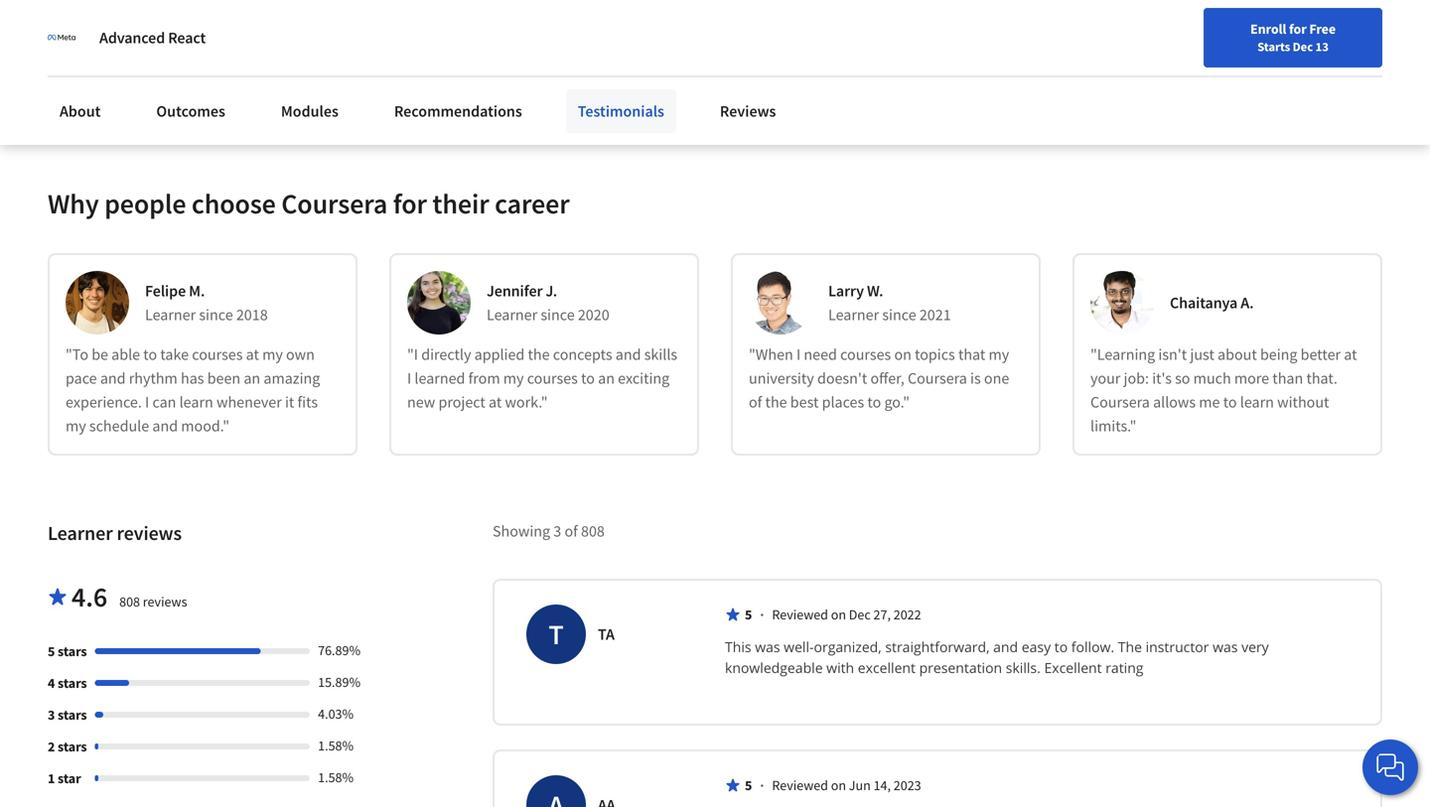 Task type: locate. For each thing, give the bounding box(es) containing it.
learner down felipe
[[145, 305, 196, 325]]

0 horizontal spatial 808
[[119, 593, 140, 611]]

0 horizontal spatial coursera
[[281, 186, 388, 221]]

learner inside felipe m. learner since 2018
[[145, 305, 196, 325]]

at down 2018
[[246, 345, 259, 365]]

0 vertical spatial 3
[[554, 522, 562, 541]]

my up one
[[989, 345, 1010, 365]]

5 for reviewed on dec 27, 2022
[[745, 606, 752, 624]]

at right better
[[1345, 345, 1358, 365]]

0 horizontal spatial was
[[755, 638, 781, 657]]

just
[[1191, 345, 1215, 365]]

0 vertical spatial dec
[[1293, 39, 1314, 55]]

more inside "learning isn't just about being better at your job: it's so much more than that. coursera allows me to learn without limits."
[[1235, 368, 1270, 388]]

stars
[[58, 643, 87, 661], [58, 675, 87, 692], [58, 706, 87, 724], [58, 738, 87, 756]]

i down "i
[[407, 368, 412, 388]]

dec inside enroll for free starts dec 13
[[1293, 39, 1314, 55]]

to up excellent
[[1055, 638, 1068, 657]]

learner down jennifer
[[487, 305, 538, 325]]

stars up 4 stars
[[58, 643, 87, 661]]

0 vertical spatial 1.58%
[[318, 737, 354, 755]]

this
[[725, 638, 752, 657]]

presentation
[[920, 659, 1003, 678]]

meta image
[[48, 24, 76, 52]]

stars right 4
[[58, 675, 87, 692]]

be
[[92, 345, 108, 365]]

2 was from the left
[[1213, 638, 1239, 657]]

2 horizontal spatial coursera
[[1091, 392, 1151, 412]]

larry w. learner since 2021
[[829, 281, 952, 325]]

reviewed on dec 27, 2022
[[772, 606, 922, 624]]

since inside felipe m. learner since 2018
[[199, 305, 233, 325]]

jun
[[849, 777, 871, 795]]

3 stars from the top
[[58, 706, 87, 724]]

2 horizontal spatial i
[[797, 345, 801, 365]]

2 horizontal spatial at
[[1345, 345, 1358, 365]]

more down about
[[1235, 368, 1270, 388]]

2 vertical spatial coursera
[[1091, 392, 1151, 412]]

5 for reviewed on jun 14, 2023
[[745, 777, 752, 795]]

dec left 13
[[1293, 39, 1314, 55]]

dec left "27,"
[[849, 606, 871, 624]]

being
[[1261, 345, 1298, 365]]

0 horizontal spatial 3
[[48, 706, 55, 724]]

learn inside "learning isn't just about being better at your job: it's so much more than that. coursera allows me to learn without limits."
[[1241, 392, 1275, 412]]

1 stars from the top
[[58, 643, 87, 661]]

own
[[286, 345, 315, 365]]

reviewed for reviewed on dec 27, 2022
[[772, 606, 829, 624]]

show
[[64, 63, 97, 81]]

1 vertical spatial reviews
[[143, 593, 187, 611]]

i left 'need'
[[797, 345, 801, 365]]

to inside "learning isn't just about being better at your job: it's so much more than that. coursera allows me to learn without limits."
[[1224, 392, 1238, 412]]

2 vertical spatial on
[[831, 777, 847, 795]]

since down w.
[[883, 305, 917, 325]]

without
[[1278, 392, 1330, 412]]

808 right showing
[[581, 522, 605, 541]]

2 horizontal spatial since
[[883, 305, 917, 325]]

1 horizontal spatial 3
[[554, 522, 562, 541]]

stars up "2 stars"
[[58, 706, 87, 724]]

0 horizontal spatial at
[[246, 345, 259, 365]]

able
[[111, 345, 140, 365]]

at inside "to be able to take courses at my own pace and rhythm has been an amazing experience. i can learn whenever it fits my schedule and mood."
[[246, 345, 259, 365]]

1 horizontal spatial i
[[407, 368, 412, 388]]

1.58%
[[318, 737, 354, 755], [318, 769, 354, 787]]

since inside jennifer j. learner since 2020
[[541, 305, 575, 325]]

14,
[[874, 777, 891, 795]]

1 horizontal spatial more
[[1235, 368, 1270, 388]]

5
[[745, 606, 752, 624], [48, 643, 55, 661], [745, 777, 752, 795]]

0 horizontal spatial of
[[565, 522, 578, 541]]

learner inside jennifer j. learner since 2020
[[487, 305, 538, 325]]

learner
[[145, 305, 196, 325], [487, 305, 538, 325], [829, 305, 880, 325], [48, 521, 113, 546]]

1 horizontal spatial learn
[[1241, 392, 1275, 412]]

1 horizontal spatial dec
[[1293, 39, 1314, 55]]

3 right showing
[[554, 522, 562, 541]]

0 vertical spatial more
[[110, 63, 142, 81]]

"i
[[407, 345, 418, 365]]

at for courses
[[246, 345, 259, 365]]

coursera up limits." on the right bottom
[[1091, 392, 1151, 412]]

for
[[1290, 20, 1307, 38], [393, 186, 427, 221]]

to inside this was well-organized, straightforward, and easy to follow. the instructor was very knowledgeable with excellent presentation skills. excellent rating
[[1055, 638, 1068, 657]]

was left the very
[[1213, 638, 1239, 657]]

0 vertical spatial on
[[895, 345, 912, 365]]

4.6
[[72, 580, 107, 614]]

1 horizontal spatial was
[[1213, 638, 1239, 657]]

27,
[[874, 606, 891, 624]]

learn for has
[[179, 392, 213, 412]]

enroll
[[1251, 20, 1287, 38]]

coursera inside "learning isn't just about being better at your job: it's so much more than that. coursera allows me to learn without limits."
[[1091, 392, 1151, 412]]

3 since from the left
[[883, 305, 917, 325]]

0 vertical spatial of
[[749, 392, 762, 412]]

0 horizontal spatial learn
[[179, 392, 213, 412]]

2020
[[578, 305, 610, 325]]

my up work."
[[504, 368, 524, 388]]

0 horizontal spatial the
[[528, 345, 550, 365]]

and up skills.
[[994, 638, 1019, 657]]

courses up been
[[192, 345, 243, 365]]

3 up 2 at the bottom
[[48, 706, 55, 724]]

an
[[244, 368, 261, 388], [598, 368, 615, 388]]

5 left the reviewed on jun 14, 2023
[[745, 777, 752, 795]]

learner inside larry w. learner since 2021
[[829, 305, 880, 325]]

since for m.
[[199, 305, 233, 325]]

0 vertical spatial 5
[[745, 606, 752, 624]]

the inside "when i need courses on topics that my university doesn't offer, coursera is one of the best places to go."
[[766, 392, 788, 412]]

1 horizontal spatial the
[[766, 392, 788, 412]]

collection element
[[36, 0, 1395, 122]]

to right me
[[1224, 392, 1238, 412]]

experience.
[[66, 392, 142, 412]]

since down j.
[[541, 305, 575, 325]]

on
[[895, 345, 912, 365], [831, 606, 847, 624], [831, 777, 847, 795]]

to left go."
[[868, 392, 882, 412]]

2 reviewed from the top
[[772, 777, 829, 795]]

1 vertical spatial reviewed
[[772, 777, 829, 795]]

of right showing
[[565, 522, 578, 541]]

4 stars from the top
[[58, 738, 87, 756]]

my left own
[[262, 345, 283, 365]]

the down university
[[766, 392, 788, 412]]

5 up the this
[[745, 606, 752, 624]]

1 horizontal spatial courses
[[527, 368, 578, 388]]

1 horizontal spatial an
[[598, 368, 615, 388]]

1 horizontal spatial for
[[1290, 20, 1307, 38]]

starts
[[1258, 39, 1291, 55]]

808 reviews
[[119, 593, 187, 611]]

advanced
[[99, 28, 165, 48]]

outcomes
[[156, 101, 225, 121]]

courses inside "to be able to take courses at my own pace and rhythm has been an amazing experience. i can learn whenever it fits my schedule and mood."
[[192, 345, 243, 365]]

excellent
[[1045, 659, 1103, 678]]

learner for larry
[[829, 305, 880, 325]]

for left their
[[393, 186, 427, 221]]

courses inside "when i need courses on topics that my university doesn't offer, coursera is one of the best places to go."
[[841, 345, 892, 365]]

808 right "4.6"
[[119, 593, 140, 611]]

of inside "when i need courses on topics that my university doesn't offer, coursera is one of the best places to go."
[[749, 392, 762, 412]]

2 stars from the top
[[58, 675, 87, 692]]

more right 8
[[110, 63, 142, 81]]

8
[[100, 63, 107, 81]]

1 horizontal spatial of
[[749, 392, 762, 412]]

to down concepts
[[581, 368, 595, 388]]

reviewed
[[772, 606, 829, 624], [772, 777, 829, 795]]

2 vertical spatial 5
[[745, 777, 752, 795]]

been
[[207, 368, 241, 388]]

2 1.58% from the top
[[318, 769, 354, 787]]

more
[[110, 63, 142, 81], [1235, 368, 1270, 388]]

0 vertical spatial reviewed
[[772, 606, 829, 624]]

that
[[959, 345, 986, 365]]

since for j.
[[541, 305, 575, 325]]

0 horizontal spatial more
[[110, 63, 142, 81]]

0 horizontal spatial i
[[145, 392, 149, 412]]

and up experience. on the left of the page
[[100, 368, 126, 388]]

learn down than
[[1241, 392, 1275, 412]]

and up 'exciting'
[[616, 345, 641, 365]]

courses up the offer,
[[841, 345, 892, 365]]

2 horizontal spatial courses
[[841, 345, 892, 365]]

to up rhythm
[[143, 345, 157, 365]]

one
[[985, 368, 1010, 388]]

76.89%
[[318, 642, 361, 660]]

your
[[1091, 368, 1121, 388]]

1 vertical spatial of
[[565, 522, 578, 541]]

2 vertical spatial i
[[145, 392, 149, 412]]

to
[[143, 345, 157, 365], [581, 368, 595, 388], [868, 392, 882, 412], [1224, 392, 1238, 412], [1055, 638, 1068, 657]]

0 vertical spatial reviews
[[117, 521, 182, 546]]

learner for felipe
[[145, 305, 196, 325]]

0 vertical spatial for
[[1290, 20, 1307, 38]]

learn inside "to be able to take courses at my own pace and rhythm has been an amazing experience. i can learn whenever it fits my schedule and mood."
[[179, 392, 213, 412]]

learner down the 'larry'
[[829, 305, 880, 325]]

0 vertical spatial the
[[528, 345, 550, 365]]

rhythm
[[129, 368, 178, 388]]

1 vertical spatial 1.58%
[[318, 769, 354, 787]]

1 learn from the left
[[179, 392, 213, 412]]

of down university
[[749, 392, 762, 412]]

1 horizontal spatial since
[[541, 305, 575, 325]]

5 up 4
[[48, 643, 55, 661]]

0 horizontal spatial since
[[199, 305, 233, 325]]

0 horizontal spatial for
[[393, 186, 427, 221]]

job:
[[1124, 368, 1150, 388]]

"to
[[66, 345, 88, 365]]

isn't
[[1159, 345, 1188, 365]]

courses up work."
[[527, 368, 578, 388]]

learn down has at top left
[[179, 392, 213, 412]]

on up the organized,
[[831, 606, 847, 624]]

2 since from the left
[[541, 305, 575, 325]]

1 vertical spatial 5
[[48, 643, 55, 661]]

and down can
[[152, 416, 178, 436]]

1 horizontal spatial coursera
[[908, 368, 968, 388]]

i left can
[[145, 392, 149, 412]]

chat with us image
[[1375, 752, 1407, 784]]

at down from
[[489, 392, 502, 412]]

1 1.58% from the top
[[318, 737, 354, 755]]

since for w.
[[883, 305, 917, 325]]

show 8 more
[[64, 63, 142, 81]]

choose
[[192, 186, 276, 221]]

allows
[[1154, 392, 1196, 412]]

13
[[1316, 39, 1329, 55]]

1 vertical spatial on
[[831, 606, 847, 624]]

1 horizontal spatial at
[[489, 392, 502, 412]]

an down concepts
[[598, 368, 615, 388]]

reviews
[[117, 521, 182, 546], [143, 593, 187, 611]]

0 horizontal spatial courses
[[192, 345, 243, 365]]

easy
[[1022, 638, 1051, 657]]

an inside "to be able to take courses at my own pace and rhythm has been an amazing experience. i can learn whenever it fits my schedule and mood."
[[244, 368, 261, 388]]

coursera inside "when i need courses on topics that my university doesn't offer, coursera is one of the best places to go."
[[908, 368, 968, 388]]

for inside enroll for free starts dec 13
[[1290, 20, 1307, 38]]

1 horizontal spatial 808
[[581, 522, 605, 541]]

since down m.
[[199, 305, 233, 325]]

an up whenever
[[244, 368, 261, 388]]

that.
[[1307, 368, 1338, 388]]

fits
[[298, 392, 318, 412]]

my inside "when i need courses on topics that my university doesn't offer, coursera is one of the best places to go."
[[989, 345, 1010, 365]]

on inside "when i need courses on topics that my university doesn't offer, coursera is one of the best places to go."
[[895, 345, 912, 365]]

the
[[528, 345, 550, 365], [766, 392, 788, 412]]

3
[[554, 522, 562, 541], [48, 706, 55, 724]]

menu item
[[1051, 20, 1179, 84]]

coursera down modules
[[281, 186, 388, 221]]

1 vertical spatial 808
[[119, 593, 140, 611]]

on up the offer,
[[895, 345, 912, 365]]

1 vertical spatial 3
[[48, 706, 55, 724]]

show notifications image
[[1200, 25, 1224, 49]]

reviews for learner reviews
[[117, 521, 182, 546]]

reviews right "4.6"
[[143, 593, 187, 611]]

at inside "learning isn't just about being better at your job: it's so much more than that. coursera allows me to learn without limits."
[[1345, 345, 1358, 365]]

i inside "to be able to take courses at my own pace and rhythm has been an amazing experience. i can learn whenever it fits my schedule and mood."
[[145, 392, 149, 412]]

"when
[[749, 345, 794, 365]]

1 vertical spatial coursera
[[908, 368, 968, 388]]

1 since from the left
[[199, 305, 233, 325]]

on left jun
[[831, 777, 847, 795]]

since
[[199, 305, 233, 325], [541, 305, 575, 325], [883, 305, 917, 325]]

straightforward,
[[886, 638, 990, 657]]

2 learn from the left
[[1241, 392, 1275, 412]]

the right applied
[[528, 345, 550, 365]]

testimonials link
[[566, 89, 677, 133]]

very
[[1242, 638, 1270, 657]]

at for better
[[1345, 345, 1358, 365]]

an inside "i directly applied the concepts and skills i learned from my courses to an exciting new project at work."
[[598, 368, 615, 388]]

pace
[[66, 368, 97, 388]]

1 reviewed from the top
[[772, 606, 829, 624]]

1 vertical spatial the
[[766, 392, 788, 412]]

2 an from the left
[[598, 368, 615, 388]]

1 vertical spatial i
[[407, 368, 412, 388]]

1 vertical spatial more
[[1235, 368, 1270, 388]]

2023
[[894, 777, 922, 795]]

dec
[[1293, 39, 1314, 55], [849, 606, 871, 624]]

directly
[[422, 345, 471, 365]]

reviews up '808 reviews'
[[117, 521, 182, 546]]

reviewed up well-
[[772, 606, 829, 624]]

about link
[[48, 89, 113, 133]]

is
[[971, 368, 981, 388]]

1 an from the left
[[244, 368, 261, 388]]

0 vertical spatial i
[[797, 345, 801, 365]]

1 vertical spatial dec
[[849, 606, 871, 624]]

stars for 4 stars
[[58, 675, 87, 692]]

people
[[104, 186, 186, 221]]

since inside larry w. learner since 2021
[[883, 305, 917, 325]]

1.58% for 1 star
[[318, 769, 354, 787]]

0 horizontal spatial an
[[244, 368, 261, 388]]

well-
[[784, 638, 814, 657]]

skills.
[[1006, 659, 1041, 678]]

"learning
[[1091, 345, 1156, 365]]

1 star
[[48, 770, 81, 788]]

the
[[1119, 638, 1143, 657]]

coursera down topics at the right
[[908, 368, 968, 388]]

was up knowledgeable
[[755, 638, 781, 657]]

reviewed left jun
[[772, 777, 829, 795]]

schedule
[[89, 416, 149, 436]]

3 stars
[[48, 706, 87, 724]]

for left free
[[1290, 20, 1307, 38]]

stars right 2 at the bottom
[[58, 738, 87, 756]]



Task type: describe. For each thing, give the bounding box(es) containing it.
"to be able to take courses at my own pace and rhythm has been an amazing experience. i can learn whenever it fits my schedule and mood."
[[66, 345, 320, 436]]

project
[[439, 392, 486, 412]]

applied
[[475, 345, 525, 365]]

skills
[[645, 345, 678, 365]]

advanced react
[[99, 28, 206, 48]]

j.
[[546, 281, 558, 301]]

recommendations link
[[382, 89, 534, 133]]

felipe
[[145, 281, 186, 301]]

to inside "when i need courses on topics that my university doesn't offer, coursera is one of the best places to go."
[[868, 392, 882, 412]]

react
[[168, 28, 206, 48]]

"learning isn't just about being better at your job: it's so much more than that. coursera allows me to learn without limits."
[[1091, 345, 1358, 436]]

stars for 3 stars
[[58, 706, 87, 724]]

mood."
[[181, 416, 230, 436]]

5 stars
[[48, 643, 87, 661]]

stars for 2 stars
[[58, 738, 87, 756]]

0 vertical spatial coursera
[[281, 186, 388, 221]]

i inside "when i need courses on topics that my university doesn't offer, coursera is one of the best places to go."
[[797, 345, 801, 365]]

more inside button
[[110, 63, 142, 81]]

1
[[48, 770, 55, 788]]

topics
[[915, 345, 956, 365]]

2018
[[236, 305, 268, 325]]

i inside "i directly applied the concepts and skills i learned from my courses to an exciting new project at work."
[[407, 368, 412, 388]]

star
[[58, 770, 81, 788]]

coursera image
[[24, 16, 150, 48]]

enroll for free starts dec 13
[[1251, 20, 1336, 55]]

reviews
[[720, 101, 776, 121]]

new
[[407, 392, 435, 412]]

work."
[[505, 392, 548, 412]]

0 vertical spatial 808
[[581, 522, 605, 541]]

better
[[1301, 345, 1342, 365]]

testimonials
[[578, 101, 665, 121]]

exciting
[[618, 368, 670, 388]]

2022
[[894, 606, 922, 624]]

take
[[160, 345, 189, 365]]

much
[[1194, 368, 1232, 388]]

outcomes link
[[144, 89, 237, 133]]

me
[[1200, 392, 1221, 412]]

follow.
[[1072, 638, 1115, 657]]

2021
[[920, 305, 952, 325]]

it's
[[1153, 368, 1172, 388]]

university
[[749, 368, 815, 388]]

learner reviews
[[48, 521, 182, 546]]

and inside this was well-organized, straightforward, and easy to follow. the instructor was very knowledgeable with excellent presentation skills. excellent rating
[[994, 638, 1019, 657]]

m.
[[189, 281, 205, 301]]

jennifer j. learner since 2020
[[487, 281, 610, 325]]

stars for 5 stars
[[58, 643, 87, 661]]

0 horizontal spatial dec
[[849, 606, 871, 624]]

learner up "4.6"
[[48, 521, 113, 546]]

chaitanya
[[1171, 293, 1238, 313]]

a.
[[1241, 293, 1254, 313]]

1.58% for 2 stars
[[318, 737, 354, 755]]

career
[[495, 186, 570, 221]]

reviews for 808 reviews
[[143, 593, 187, 611]]

need
[[804, 345, 838, 365]]

limits."
[[1091, 416, 1137, 436]]

learn for more
[[1241, 392, 1275, 412]]

this was well-organized, straightforward, and easy to follow. the instructor was very knowledgeable with excellent presentation skills. excellent rating
[[725, 638, 1273, 678]]

organized,
[[814, 638, 882, 657]]

free
[[1310, 20, 1336, 38]]

the inside "i directly applied the concepts and skills i learned from my courses to an exciting new project at work."
[[528, 345, 550, 365]]

1 was from the left
[[755, 638, 781, 657]]

places
[[822, 392, 865, 412]]

4 stars
[[48, 675, 87, 692]]

1 vertical spatial for
[[393, 186, 427, 221]]

rating
[[1106, 659, 1144, 678]]

so
[[1176, 368, 1191, 388]]

amazing
[[264, 368, 320, 388]]

to inside "i directly applied the concepts and skills i learned from my courses to an exciting new project at work."
[[581, 368, 595, 388]]

showing
[[493, 522, 551, 541]]

at inside "i directly applied the concepts and skills i learned from my courses to an exciting new project at work."
[[489, 392, 502, 412]]

about
[[60, 101, 101, 121]]

larry
[[829, 281, 864, 301]]

4.03%
[[318, 705, 354, 723]]

go."
[[885, 392, 910, 412]]

on for dec
[[831, 606, 847, 624]]

jennifer
[[487, 281, 543, 301]]

modules
[[281, 101, 339, 121]]

"i directly applied the concepts and skills i learned from my courses to an exciting new project at work."
[[407, 345, 678, 412]]

2 stars
[[48, 738, 87, 756]]

their
[[433, 186, 489, 221]]

to inside "to be able to take courses at my own pace and rhythm has been an amazing experience. i can learn whenever it fits my schedule and mood."
[[143, 345, 157, 365]]

show 8 more button
[[48, 54, 158, 90]]

reviewed for reviewed on jun 14, 2023
[[772, 777, 829, 795]]

learner for jennifer
[[487, 305, 538, 325]]

about
[[1218, 345, 1258, 365]]

on for jun
[[831, 777, 847, 795]]

from
[[469, 368, 500, 388]]

my inside "i directly applied the concepts and skills i learned from my courses to an exciting new project at work."
[[504, 368, 524, 388]]

and inside "i directly applied the concepts and skills i learned from my courses to an exciting new project at work."
[[616, 345, 641, 365]]

courses inside "i directly applied the concepts and skills i learned from my courses to an exciting new project at work."
[[527, 368, 578, 388]]

t
[[549, 617, 564, 652]]

has
[[181, 368, 204, 388]]

can
[[152, 392, 176, 412]]

my down experience. on the left of the page
[[66, 416, 86, 436]]

felipe m. learner since 2018
[[145, 281, 268, 325]]

modules link
[[269, 89, 351, 133]]

instructor
[[1146, 638, 1210, 657]]

excellent
[[858, 659, 916, 678]]



Task type: vqa. For each thing, say whether or not it's contained in the screenshot.
"being"
yes



